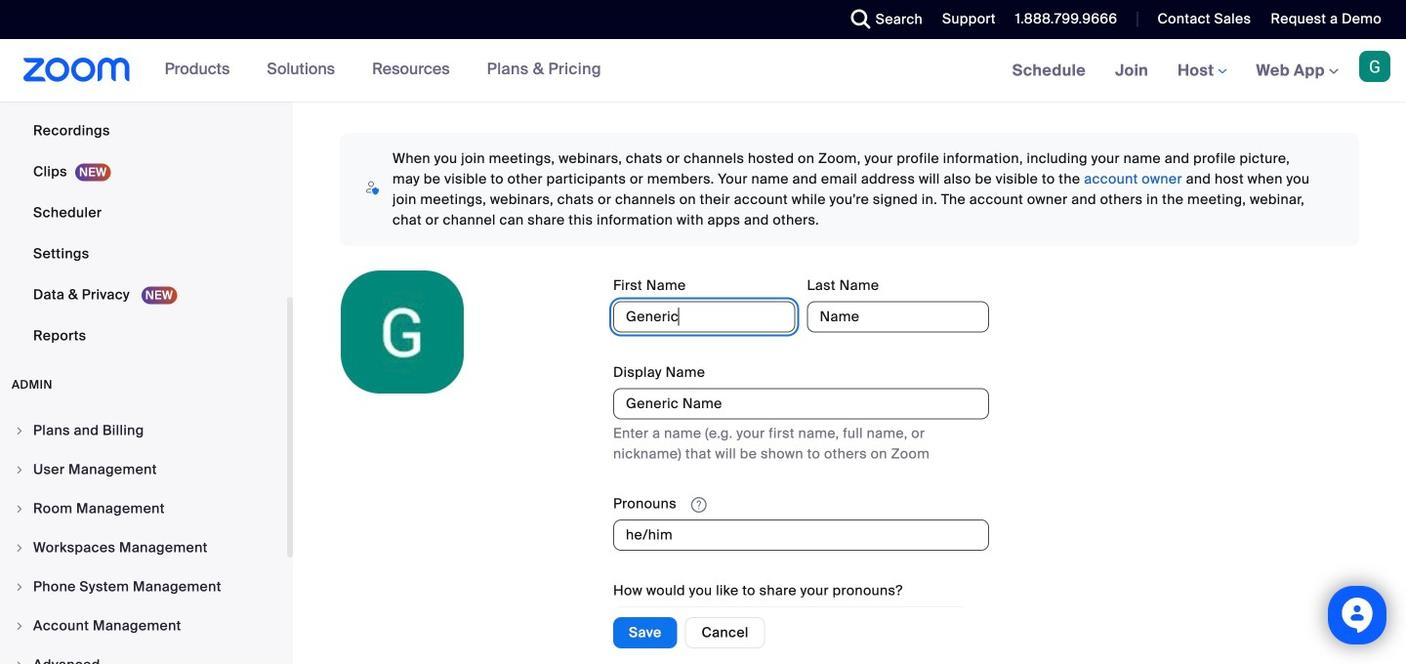 Task type: locate. For each thing, give the bounding box(es) containing it.
First Name text field
[[613, 302, 796, 333]]

1 right image from the top
[[14, 425, 25, 437]]

3 right image from the top
[[14, 659, 25, 664]]

1 vertical spatial right image
[[14, 581, 25, 593]]

Last Name text field
[[807, 302, 989, 333]]

Pronouns text field
[[613, 520, 989, 551]]

0 vertical spatial right image
[[14, 464, 25, 476]]

menu item
[[0, 412, 287, 449], [0, 451, 287, 488], [0, 490, 287, 527], [0, 529, 287, 567], [0, 568, 287, 606], [0, 608, 287, 645], [0, 647, 287, 664]]

3 menu item from the top
[[0, 490, 287, 527]]

personal menu menu
[[0, 0, 287, 358]]

7 menu item from the top
[[0, 647, 287, 664]]

meetings navigation
[[998, 39, 1407, 103]]

4 right image from the top
[[14, 620, 25, 632]]

None text field
[[613, 388, 989, 420]]

right image
[[14, 425, 25, 437], [14, 503, 25, 515], [14, 542, 25, 554], [14, 620, 25, 632]]

right image
[[14, 464, 25, 476], [14, 581, 25, 593], [14, 659, 25, 664]]

side navigation navigation
[[0, 0, 293, 664]]

2 vertical spatial right image
[[14, 659, 25, 664]]

1 menu item from the top
[[0, 412, 287, 449]]

banner
[[0, 39, 1407, 103]]

4 menu item from the top
[[0, 529, 287, 567]]

user photo image
[[341, 271, 464, 394]]



Task type: vqa. For each thing, say whether or not it's contained in the screenshot.
THE DATE ICON
no



Task type: describe. For each thing, give the bounding box(es) containing it.
1 right image from the top
[[14, 464, 25, 476]]

product information navigation
[[150, 39, 616, 102]]

learn more about pronouns image
[[685, 496, 713, 514]]

6 menu item from the top
[[0, 608, 287, 645]]

edit user photo image
[[387, 323, 418, 341]]

2 menu item from the top
[[0, 451, 287, 488]]

2 right image from the top
[[14, 503, 25, 515]]

2 right image from the top
[[14, 581, 25, 593]]

3 right image from the top
[[14, 542, 25, 554]]

zoom logo image
[[23, 58, 131, 82]]

admin menu menu
[[0, 412, 287, 664]]

profile picture image
[[1360, 51, 1391, 82]]

5 menu item from the top
[[0, 568, 287, 606]]



